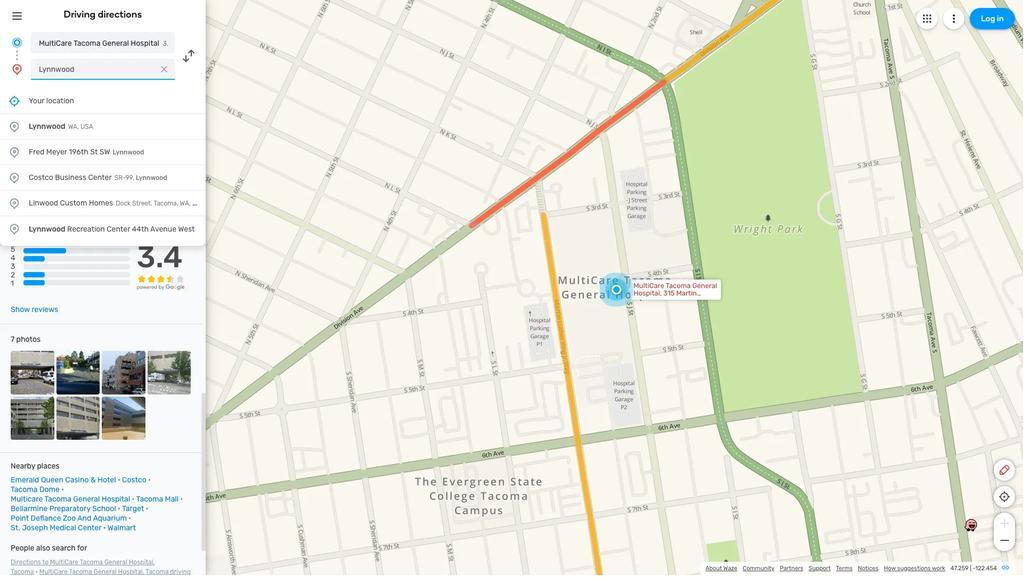 Task type: vqa. For each thing, say whether or not it's contained in the screenshot.
the 37.989
no



Task type: describe. For each thing, give the bounding box(es) containing it.
image 3 of multicare tacoma general hospital, tacoma image
[[102, 351, 145, 395]]

recenter image
[[8, 95, 21, 107]]

location image for fifth option from the bottom
[[8, 120, 21, 133]]

hospital inside the multicare tacoma general hospital button
[[131, 39, 159, 48]]

center
[[78, 524, 102, 533]]

show
[[11, 305, 30, 314]]

walmart
[[108, 524, 136, 533]]

image 4 of multicare tacoma general hospital, tacoma image
[[147, 351, 191, 395]]

hospital,
[[129, 559, 155, 567]]

multicare inside the multicare tacoma general hospital button
[[39, 39, 72, 48]]

location image for second option
[[8, 146, 21, 159]]

reviews
[[32, 305, 58, 314]]

5
[[11, 245, 15, 254]]

emerald queen casino & hotel link
[[11, 476, 116, 485]]

multicare tacoma general hospital
[[39, 39, 159, 48]]

how suggestions work link
[[884, 565, 945, 572]]

about waze community partners support terms notices how suggestions work 47.259 | -122.454
[[706, 565, 997, 572]]

4
[[11, 254, 15, 263]]

people also search for
[[11, 544, 87, 553]]

target point defiance zoo and aquarium st. joseph medical center
[[11, 505, 144, 533]]

places
[[37, 462, 60, 471]]

tacoma down for
[[80, 559, 103, 567]]

st. joseph medical center link
[[11, 524, 102, 533]]

tacoma inside tacoma mall bellarmine preparatory school
[[136, 495, 163, 504]]

zoom out image
[[998, 535, 1011, 547]]

5 4 3 2 1
[[11, 245, 15, 289]]

joseph
[[22, 524, 48, 533]]

to
[[42, 559, 49, 567]]

3
[[11, 262, 15, 271]]

driving
[[64, 9, 96, 20]]

photos
[[16, 335, 41, 344]]

location image for fifth option from the top of the page
[[8, 223, 21, 236]]

multicare inside the directions to multicare tacoma general hospital, tacoma
[[50, 559, 78, 567]]

&
[[91, 476, 96, 485]]

image 5 of multicare tacoma general hospital, tacoma image
[[11, 397, 54, 440]]

x image
[[159, 64, 169, 75]]

|
[[970, 565, 971, 572]]

image 6 of multicare tacoma general hospital, tacoma image
[[56, 397, 100, 440]]

7 photos
[[11, 335, 41, 344]]

for
[[77, 544, 87, 553]]

costco
[[122, 476, 146, 485]]

122.454
[[976, 565, 997, 572]]

about waze link
[[706, 565, 738, 572]]

partners
[[780, 565, 803, 572]]

general inside button
[[102, 39, 129, 48]]

partners link
[[780, 565, 803, 572]]

-
[[973, 565, 976, 572]]

zoom in image
[[998, 517, 1011, 530]]

hospital inside 'costco tacoma dome multicare tacoma general hospital'
[[102, 495, 130, 504]]

1
[[11, 279, 14, 289]]

community
[[743, 565, 775, 572]]

tacoma inside button
[[74, 39, 100, 48]]

tacoma down emerald
[[11, 486, 38, 495]]

emerald
[[11, 476, 39, 485]]

zoo
[[63, 514, 76, 523]]

preparatory
[[49, 505, 90, 514]]

work
[[932, 565, 945, 572]]

tacoma up bellarmine preparatory school link
[[44, 495, 71, 504]]

5 option from the top
[[0, 216, 206, 242]]

notices link
[[858, 565, 879, 572]]

defiance
[[31, 514, 61, 523]]

pencil image
[[998, 464, 1011, 477]]

point
[[11, 514, 29, 523]]

target
[[122, 505, 144, 514]]

tacoma mall link
[[136, 495, 179, 504]]

directions to multicare tacoma general hospital, tacoma link
[[11, 559, 155, 576]]

hotel
[[98, 476, 116, 485]]

image 1 of multicare tacoma general hospital, tacoma image
[[11, 351, 54, 395]]

link image
[[1001, 564, 1010, 572]]

directions to multicare tacoma general hospital, tacoma
[[11, 559, 155, 576]]

notices
[[858, 565, 879, 572]]

emerald queen casino & hotel
[[11, 476, 116, 485]]

image 2 of multicare tacoma general hospital, tacoma image
[[56, 351, 100, 395]]



Task type: locate. For each thing, give the bounding box(es) containing it.
0 vertical spatial location image
[[8, 171, 21, 184]]

suggestions
[[897, 565, 931, 572]]

walmart link
[[108, 524, 136, 533]]

driving directions
[[64, 9, 142, 20]]

2 option from the top
[[0, 140, 206, 165]]

tacoma down directions
[[11, 569, 34, 576]]

support link
[[809, 565, 831, 572]]

how
[[884, 565, 896, 572]]

1 vertical spatial hospital
[[102, 495, 130, 504]]

general left hospital,
[[104, 559, 127, 567]]

nearby
[[11, 462, 35, 471]]

tacoma mall bellarmine preparatory school
[[11, 495, 179, 514]]

medical
[[50, 524, 76, 533]]

multicare down driving
[[39, 39, 72, 48]]

tacoma dome link
[[11, 486, 60, 495]]

tacoma up the target on the bottom left
[[136, 495, 163, 504]]

queen
[[41, 476, 63, 485]]

general up choose destination text box
[[102, 39, 129, 48]]

2
[[11, 271, 15, 280]]

multicare
[[39, 39, 72, 48], [50, 559, 78, 567]]

costco tacoma dome multicare tacoma general hospital
[[11, 476, 146, 504]]

directions
[[11, 559, 41, 567]]

47.259
[[951, 565, 969, 572]]

hospital up x 'icon'
[[131, 39, 159, 48]]

directions
[[98, 9, 142, 20]]

2 vertical spatial general
[[104, 559, 127, 567]]

aquarium
[[93, 514, 127, 523]]

0 vertical spatial multicare
[[39, 39, 72, 48]]

search
[[52, 544, 76, 553]]

waze
[[723, 565, 738, 572]]

terms link
[[836, 565, 853, 572]]

3 option from the top
[[0, 165, 206, 191]]

terms
[[836, 565, 853, 572]]

general inside the directions to multicare tacoma general hospital, tacoma
[[104, 559, 127, 567]]

bellarmine
[[11, 505, 48, 514]]

multicare down search
[[50, 559, 78, 567]]

tacoma
[[74, 39, 100, 48], [11, 486, 38, 495], [44, 495, 71, 504], [136, 495, 163, 504], [80, 559, 103, 567], [11, 569, 34, 576]]

4 option from the top
[[0, 191, 206, 216]]

costco link
[[122, 476, 146, 485]]

casino
[[65, 476, 89, 485]]

Choose destination text field
[[31, 59, 175, 80]]

location image for 4th option from the top of the page
[[8, 197, 21, 210]]

mall
[[165, 495, 179, 504]]

show reviews
[[11, 305, 58, 314]]

multicare tacoma general hospital button
[[31, 32, 175, 53]]

bellarmine preparatory school link
[[11, 505, 116, 514]]

0 horizontal spatial hospital
[[102, 495, 130, 504]]

1 vertical spatial location image
[[8, 223, 21, 236]]

list box
[[0, 88, 206, 246]]

2 location image from the top
[[8, 223, 21, 236]]

support
[[809, 565, 831, 572]]

location image
[[11, 63, 23, 76], [8, 120, 21, 133], [8, 146, 21, 159], [8, 197, 21, 210]]

point defiance zoo and aquarium link
[[11, 514, 127, 523]]

target link
[[122, 505, 144, 514]]

7
[[11, 335, 14, 344]]

school
[[92, 505, 116, 514]]

1 horizontal spatial hospital
[[131, 39, 159, 48]]

tacoma down driving
[[74, 39, 100, 48]]

image 7 of multicare tacoma general hospital, tacoma image
[[102, 397, 145, 440]]

general inside 'costco tacoma dome multicare tacoma general hospital'
[[73, 495, 100, 504]]

1 vertical spatial multicare
[[50, 559, 78, 567]]

1 option from the top
[[0, 114, 206, 140]]

also
[[36, 544, 50, 553]]

dome
[[39, 486, 60, 495]]

1 location image from the top
[[8, 171, 21, 184]]

3.4
[[137, 240, 183, 275]]

1 vertical spatial general
[[73, 495, 100, 504]]

general
[[102, 39, 129, 48], [73, 495, 100, 504], [104, 559, 127, 567]]

hospital
[[131, 39, 159, 48], [102, 495, 130, 504]]

about
[[706, 565, 722, 572]]

current location image
[[11, 36, 23, 49]]

0 vertical spatial hospital
[[131, 39, 159, 48]]

multicare
[[11, 495, 43, 504]]

multicare tacoma general hospital link
[[11, 495, 130, 504]]

people
[[11, 544, 34, 553]]

general up preparatory
[[73, 495, 100, 504]]

nearby places
[[11, 462, 60, 471]]

and
[[77, 514, 91, 523]]

option
[[0, 114, 206, 140], [0, 140, 206, 165], [0, 165, 206, 191], [0, 191, 206, 216], [0, 216, 206, 242]]

community link
[[743, 565, 775, 572]]

st.
[[11, 524, 20, 533]]

0 vertical spatial general
[[102, 39, 129, 48]]

location image for 3rd option from the top
[[8, 171, 21, 184]]

hospital up the school
[[102, 495, 130, 504]]

location image
[[8, 171, 21, 184], [8, 223, 21, 236]]



